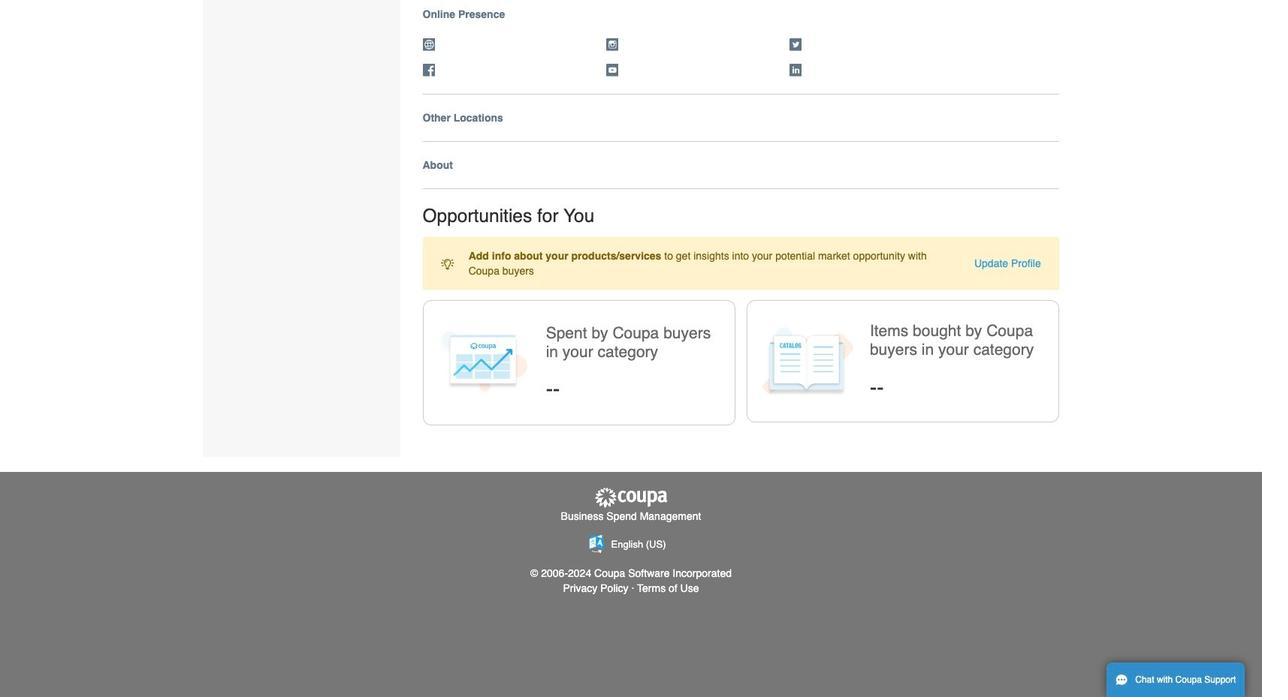 Task type: describe. For each thing, give the bounding box(es) containing it.
coupa supplier portal image
[[594, 488, 669, 509]]



Task type: vqa. For each thing, say whether or not it's contained in the screenshot.
RFI for Custom Taxi Roof Lamps in Europe
no



Task type: locate. For each thing, give the bounding box(es) containing it.
alert
[[423, 237, 1059, 290]]



